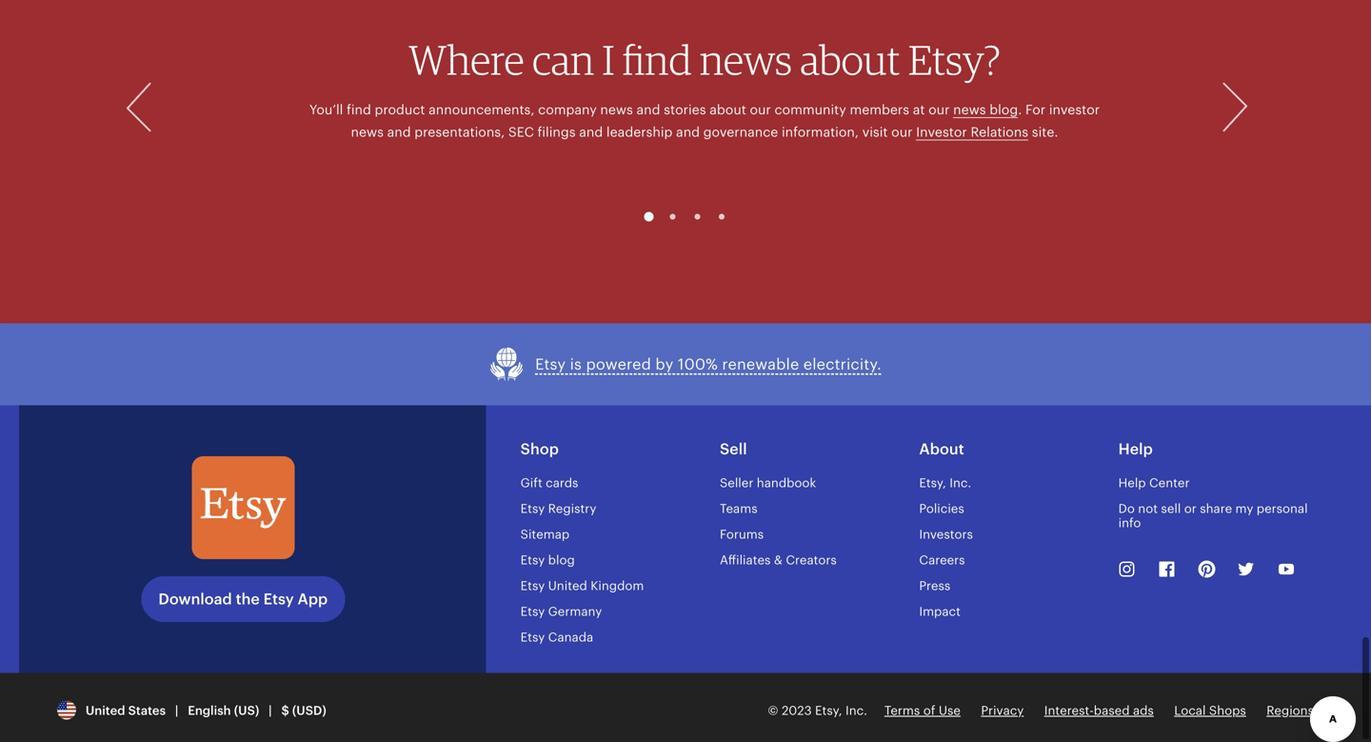 Task type: locate. For each thing, give the bounding box(es) containing it.
teams link
[[720, 502, 758, 516]]

kingdom
[[591, 579, 644, 593]]

careers link
[[920, 553, 965, 567]]

1 horizontal spatial find
[[623, 35, 692, 84]]

etsy?
[[909, 35, 1001, 84]]

blog up relations on the top right of the page
[[990, 102, 1018, 117]]

impact
[[920, 604, 961, 619]]

etsy down the sitemap 'link'
[[521, 553, 545, 567]]

about
[[920, 441, 965, 458]]

based
[[1094, 703, 1130, 718]]

etsy, up policies link
[[920, 476, 947, 490]]

0 horizontal spatial etsy,
[[815, 703, 843, 718]]

etsy, right 2023
[[815, 703, 843, 718]]

the
[[236, 591, 260, 608]]

local shops link
[[1175, 703, 1247, 718]]

you'll find product announcements, company news and stories about our community members at our news blog
[[309, 102, 1018, 117]]

and
[[637, 102, 661, 117], [387, 124, 411, 140], [579, 124, 603, 140], [676, 124, 700, 140]]

etsy registry
[[521, 502, 597, 516]]

investors link
[[920, 527, 973, 542]]

group
[[114, 212, 1257, 221]]

1 vertical spatial inc.
[[846, 703, 868, 718]]

shops
[[1210, 703, 1247, 718]]

help up do
[[1119, 476, 1147, 490]]

news
[[700, 35, 792, 84], [601, 102, 633, 117], [954, 102, 986, 117], [351, 124, 384, 140]]

find right i
[[623, 35, 692, 84]]

inc. up policies link
[[950, 476, 972, 490]]

germany
[[548, 604, 602, 619]]

© 2023 etsy, inc.
[[768, 703, 868, 718]]

0 horizontal spatial about
[[710, 102, 747, 117]]

1 horizontal spatial |
[[269, 703, 272, 718]]

0 horizontal spatial find
[[347, 102, 371, 117]]

etsy germany
[[521, 604, 602, 619]]

1 help from the top
[[1119, 441, 1153, 458]]

press
[[920, 579, 951, 593]]

| right states
[[175, 703, 178, 718]]

|
[[175, 703, 178, 718], [269, 703, 272, 718]]

governance
[[704, 124, 779, 140]]

1 vertical spatial united
[[86, 703, 125, 718]]

visit
[[863, 124, 888, 140]]

where can i find news about etsy?
[[409, 35, 1001, 84]]

our inside . for investor news and presentations, sec filings and leadership and governance information, visit our
[[892, 124, 913, 140]]

privacy
[[981, 703, 1024, 718]]

0 vertical spatial inc.
[[950, 476, 972, 490]]

1 horizontal spatial inc.
[[950, 476, 972, 490]]

help center link
[[1119, 476, 1190, 490]]

about up governance
[[710, 102, 747, 117]]

terms
[[885, 703, 920, 718]]

0 horizontal spatial united
[[86, 703, 125, 718]]

where
[[409, 35, 525, 84]]

seller
[[720, 476, 754, 490]]

local shops
[[1175, 703, 1247, 718]]

forums
[[720, 527, 764, 542]]

0 horizontal spatial |
[[175, 703, 178, 718]]

etsy united kingdom link
[[521, 579, 644, 593]]

0 horizontal spatial our
[[750, 102, 771, 117]]

etsy for etsy canada
[[521, 630, 545, 644]]

site.
[[1032, 124, 1059, 140]]

2 help from the top
[[1119, 476, 1147, 490]]

(usd)
[[292, 703, 327, 718]]

help center
[[1119, 476, 1190, 490]]

privacy link
[[981, 703, 1024, 718]]

seller handbook link
[[720, 476, 817, 490]]

our up governance
[[750, 102, 771, 117]]

0 horizontal spatial blog
[[548, 553, 575, 567]]

my
[[1236, 502, 1254, 516]]

sell
[[720, 441, 747, 458]]

etsy canada link
[[521, 630, 594, 644]]

1 horizontal spatial blog
[[990, 102, 1018, 117]]

download the etsy app link
[[141, 576, 345, 622]]

united right the us icon
[[86, 703, 125, 718]]

(us)
[[234, 703, 259, 718]]

help for help
[[1119, 441, 1153, 458]]

etsy down gift
[[521, 502, 545, 516]]

sell
[[1162, 502, 1182, 516]]

etsy germany link
[[521, 604, 602, 619]]

investor
[[917, 124, 968, 140]]

0 vertical spatial help
[[1119, 441, 1153, 458]]

blog
[[990, 102, 1018, 117], [548, 553, 575, 567]]

etsy for etsy germany
[[521, 604, 545, 619]]

etsy up the etsy canada link
[[521, 604, 545, 619]]

download the etsy app
[[159, 591, 328, 608]]

| left $
[[269, 703, 272, 718]]

investor relations site.
[[917, 124, 1059, 140]]

help for help center
[[1119, 476, 1147, 490]]

inc.
[[950, 476, 972, 490], [846, 703, 868, 718]]

interest-
[[1045, 703, 1094, 718]]

blog down sitemap
[[548, 553, 575, 567]]

inc. left terms
[[846, 703, 868, 718]]

0 vertical spatial united
[[548, 579, 588, 593]]

community
[[775, 102, 847, 117]]

united up 'etsy germany'
[[548, 579, 588, 593]]

info
[[1119, 516, 1142, 530]]

find right you'll
[[347, 102, 371, 117]]

for
[[1026, 102, 1046, 117]]

about up the members
[[800, 35, 901, 84]]

filings
[[538, 124, 576, 140]]

2 | from the left
[[269, 703, 272, 718]]

1 horizontal spatial our
[[892, 124, 913, 140]]

&
[[774, 553, 783, 567]]

1 | from the left
[[175, 703, 178, 718]]

1 vertical spatial etsy,
[[815, 703, 843, 718]]

impact link
[[920, 604, 961, 619]]

company
[[538, 102, 597, 117]]

100%
[[678, 356, 718, 373]]

etsy for etsy blog
[[521, 553, 545, 567]]

about
[[800, 35, 901, 84], [710, 102, 747, 117]]

0 vertical spatial blog
[[990, 102, 1018, 117]]

creators
[[786, 553, 837, 567]]

etsy down the etsy blog link
[[521, 579, 545, 593]]

regions button
[[1267, 702, 1315, 719]]

.
[[1018, 102, 1022, 117]]

1 vertical spatial help
[[1119, 476, 1147, 490]]

our right the visit
[[892, 124, 913, 140]]

help up help center
[[1119, 441, 1153, 458]]

news down product on the top of page
[[351, 124, 384, 140]]

etsy, inc. link
[[920, 476, 972, 490]]

etsy is powered by 100% renewable electricity.
[[535, 356, 882, 373]]

etsy left is
[[535, 356, 566, 373]]

etsy for etsy registry
[[521, 502, 545, 516]]

1 horizontal spatial about
[[800, 35, 901, 84]]

etsy inside button
[[535, 356, 566, 373]]

news up the leadership
[[601, 102, 633, 117]]

our right at at right
[[929, 102, 950, 117]]

do not sell or share my personal info
[[1119, 502, 1308, 530]]

etsy left canada
[[521, 630, 545, 644]]

find
[[623, 35, 692, 84], [347, 102, 371, 117]]

0 vertical spatial etsy,
[[920, 476, 947, 490]]

0 vertical spatial find
[[623, 35, 692, 84]]

etsy,
[[920, 476, 947, 490], [815, 703, 843, 718]]

electricity.
[[804, 356, 882, 373]]

1 vertical spatial find
[[347, 102, 371, 117]]



Task type: describe. For each thing, give the bounding box(es) containing it.
united states   |   english (us)   |   $ (usd)
[[79, 703, 327, 718]]

sitemap link
[[521, 527, 570, 542]]

canada
[[548, 630, 594, 644]]

not
[[1139, 502, 1158, 516]]

etsy is powered by 100% renewable electricity. button
[[490, 346, 882, 383]]

and down the stories at the top of page
[[676, 124, 700, 140]]

terms of use
[[885, 703, 961, 718]]

etsy for etsy is powered by 100% renewable electricity.
[[535, 356, 566, 373]]

terms of use link
[[885, 703, 961, 718]]

news inside . for investor news and presentations, sec filings and leadership and governance information, visit our
[[351, 124, 384, 140]]

download
[[159, 591, 232, 608]]

investors
[[920, 527, 973, 542]]

etsy blog
[[521, 553, 575, 567]]

states
[[128, 703, 166, 718]]

affiliates & creators link
[[720, 553, 837, 567]]

etsy, inc.
[[920, 476, 972, 490]]

etsy blog link
[[521, 553, 575, 567]]

cards
[[546, 476, 579, 490]]

presentations,
[[415, 124, 505, 140]]

1 vertical spatial about
[[710, 102, 747, 117]]

policies
[[920, 502, 965, 516]]

and down product on the top of page
[[387, 124, 411, 140]]

of
[[924, 703, 936, 718]]

or
[[1185, 502, 1197, 516]]

0 horizontal spatial inc.
[[846, 703, 868, 718]]

you'll
[[309, 102, 343, 117]]

investor
[[1050, 102, 1100, 117]]

interest-based ads
[[1045, 703, 1154, 718]]

1 horizontal spatial united
[[548, 579, 588, 593]]

etsy for etsy united kingdom
[[521, 579, 545, 593]]

shop
[[521, 441, 559, 458]]

affiliates
[[720, 553, 771, 567]]

english
[[188, 703, 231, 718]]

registry
[[548, 502, 597, 516]]

gift cards
[[521, 476, 579, 490]]

product
[[375, 102, 425, 117]]

handbook
[[757, 476, 817, 490]]

sitemap
[[521, 527, 570, 542]]

powered
[[586, 356, 652, 373]]

gift cards link
[[521, 476, 579, 490]]

announcements,
[[429, 102, 535, 117]]

regions
[[1267, 703, 1315, 718]]

news up . for investor news and presentations, sec filings and leadership and governance information, visit our
[[700, 35, 792, 84]]

press link
[[920, 579, 951, 593]]

and up the leadership
[[637, 102, 661, 117]]

careers
[[920, 553, 965, 567]]

interest-based ads link
[[1045, 703, 1154, 718]]

information,
[[782, 124, 859, 140]]

gift
[[521, 476, 543, 490]]

0 vertical spatial about
[[800, 35, 901, 84]]

etsy right the
[[263, 591, 294, 608]]

is
[[570, 356, 582, 373]]

1 vertical spatial blog
[[548, 553, 575, 567]]

leadership
[[607, 124, 673, 140]]

etsy registry link
[[521, 502, 597, 516]]

center
[[1150, 476, 1190, 490]]

policies link
[[920, 502, 965, 516]]

forums link
[[720, 527, 764, 542]]

do not sell or share my personal info link
[[1119, 502, 1308, 530]]

teams
[[720, 502, 758, 516]]

©
[[768, 703, 779, 718]]

seller handbook
[[720, 476, 817, 490]]

2 horizontal spatial our
[[929, 102, 950, 117]]

renewable
[[722, 356, 800, 373]]

can
[[533, 35, 594, 84]]

$
[[281, 703, 289, 718]]

share
[[1200, 502, 1233, 516]]

us image
[[57, 701, 76, 720]]

app
[[298, 591, 328, 608]]

sec
[[509, 124, 534, 140]]

and down company
[[579, 124, 603, 140]]

local
[[1175, 703, 1206, 718]]

personal
[[1257, 502, 1308, 516]]

stories
[[664, 102, 706, 117]]

1 horizontal spatial etsy,
[[920, 476, 947, 490]]

by
[[656, 356, 674, 373]]

. for investor news and presentations, sec filings and leadership and governance information, visit our
[[351, 102, 1100, 140]]

use
[[939, 703, 961, 718]]

news up the investor relations link
[[954, 102, 986, 117]]

at
[[913, 102, 925, 117]]

relations
[[971, 124, 1029, 140]]



Task type: vqa. For each thing, say whether or not it's contained in the screenshot.
Etsy, to the right
yes



